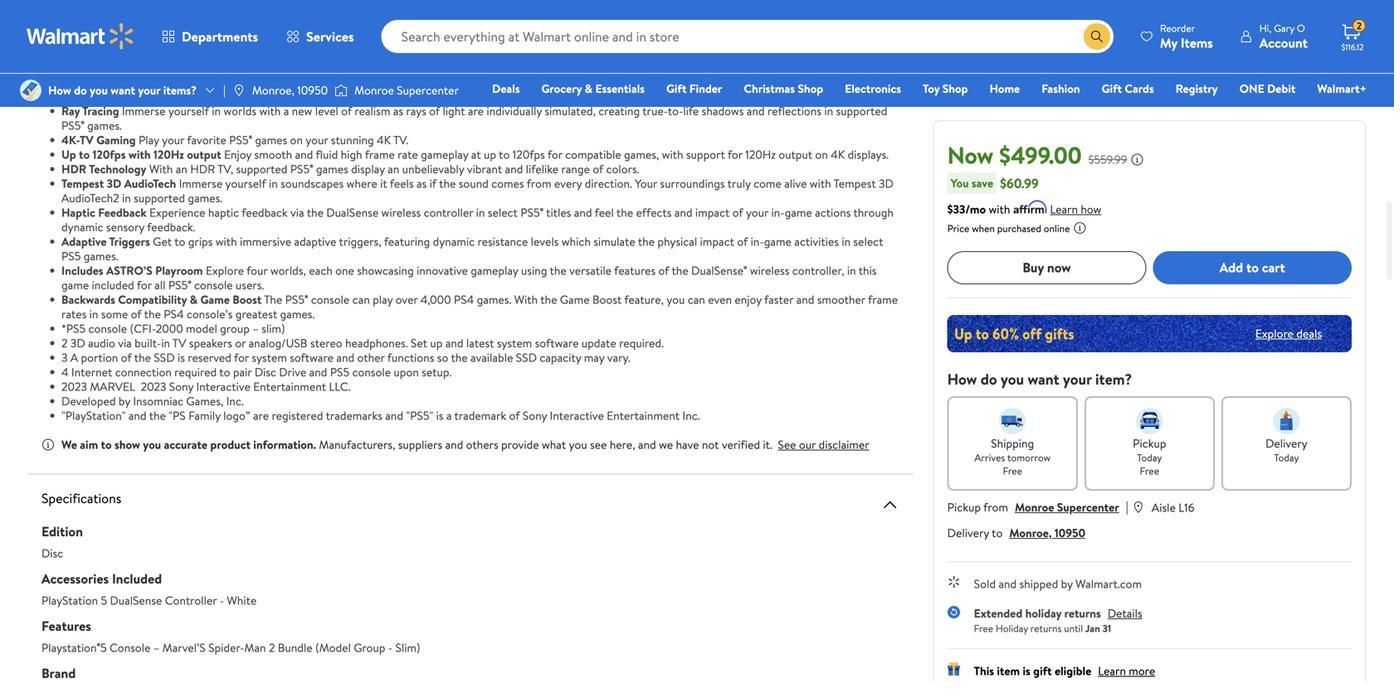 Task type: vqa. For each thing, say whether or not it's contained in the screenshot.


Task type: locate. For each thing, give the bounding box(es) containing it.
and left "feel"
[[574, 205, 592, 221]]

in left worlds
[[212, 103, 221, 119]]

0 horizontal spatial hdr
[[61, 161, 86, 177]]

suppliers
[[398, 437, 442, 453]]

disc right pair
[[255, 364, 276, 381]]

pair
[[233, 364, 252, 381]]

0 vertical spatial via
[[290, 205, 304, 221]]

to inside get to grips with immersive adaptive triggers, featuring dynamic resistance levels which simulate the physical impact of in-game activities in select ps5 games.
[[175, 234, 185, 250]]

spider-
[[208, 640, 244, 657]]

select inside experience haptic feedback via the dualsense wireless controller in select ps5® titles and feel the effects and impact of your in-game actions through dynamic sensory feedback.
[[488, 205, 518, 221]]

smooth
[[254, 147, 292, 163]]

pull
[[473, 74, 491, 90]]

1 horizontal spatial 2
[[269, 640, 275, 657]]

output left enjoy
[[187, 147, 221, 163]]

entertainment up here,
[[607, 408, 680, 424]]

0 vertical spatial so
[[589, 74, 600, 90]]

or
[[235, 335, 246, 352]]

frame inside 4k-tv gaming play your favorite ps5® games on your stunning 4k tv. up to 120fps with 120hz output enjoy smooth and fluid high frame rate gameplay at up to 120fps for compatible games, with support for 120hz output on 4k displays. hdr technology with an hdr tv, supported ps5® games display an unbelievably vibrant and lifelike range of colors.
[[365, 147, 395, 163]]

supported right tv,
[[236, 161, 288, 177]]

frame down this
[[868, 292, 898, 308]]

search icon image
[[1091, 30, 1104, 43]]

 image left "possible." on the top of the page
[[20, 80, 42, 101]]

provide
[[501, 437, 539, 453]]

1 vertical spatial are
[[253, 408, 269, 424]]

the inside the custom integration of the ps5® console's systems lets creators pull data from the ssd so quickly that they can design games in ways never before possible.
[[138, 74, 156, 90]]

gameplay down resistance
[[471, 263, 518, 279]]

 image for monroe supercenter
[[335, 82, 348, 99]]

0 vertical spatial –
[[253, 321, 259, 337]]

now $499.00
[[948, 139, 1082, 171]]

the inside immerse yourself in soundscapes where it feels as if the sound comes from every direction. your surroundings truly come alive with tempest 3d audiotech2 in supported games.
[[439, 176, 456, 192]]

0 horizontal spatial so
[[437, 350, 449, 366]]

with down using
[[514, 292, 538, 308]]

design
[[86, 30, 121, 46]]

2 tempest from the left
[[834, 176, 876, 192]]

dynamic inside experience haptic feedback via the dualsense wireless controller in select ps5® titles and feel the effects and impact of your in-game actions through dynamic sensory feedback.
[[61, 219, 103, 235]]

0 horizontal spatial boost
[[233, 292, 262, 308]]

0 vertical spatial are
[[468, 103, 484, 119]]

1 horizontal spatial supported
[[236, 161, 288, 177]]

1 vertical spatial load
[[404, 59, 425, 76]]

others
[[466, 437, 499, 453]]

1 horizontal spatial 120fps
[[513, 147, 545, 163]]

have
[[676, 437, 699, 453]]

a left new
[[284, 103, 289, 119]]

tv left speakers
[[173, 335, 186, 352]]

1 vertical spatial delivery
[[948, 525, 989, 541]]

buy
[[1023, 259, 1044, 277]]

registry link
[[1169, 80, 1226, 98]]

setup.
[[422, 364, 452, 381]]

0 vertical spatial explore
[[206, 263, 244, 279]]

you left see
[[569, 437, 587, 453]]

1 horizontal spatial |
[[1126, 498, 1129, 516]]

gameplay inside explore four worlds, each one showcasing innovative gameplay using the versatile features of the dualsense® wireless controller, in this game included for all ps5® console users.
[[471, 263, 518, 279]]

gift left cards
[[1102, 81, 1122, 97]]

the inside the ps5® console can play over 4,000 ps4 games. with the game boost feature, you can even enjoy faster and smoother frame rates in some of the ps4 console's greatest games.
[[264, 292, 282, 308]]

1 tempest from the left
[[61, 176, 104, 192]]

1 1tb from the left
[[61, 45, 79, 61]]

can
[[688, 74, 706, 90], [352, 292, 370, 308], [688, 292, 705, 308]]

a inside *ps5 console (cfi-2000 model group – slim) 2 3d audio via built-in tv speakers or analog/usb stereo headphones. set up and latest system software update required. 3 a portion of the ssd is reserved for system software and other functions so the available ssd capacity may vary. 4 internet connection required to pair disc drive and ps5 console upon setup. 2023 marvel  2023 sony interactive entertainment llc. developed by insomniac games, inc. "playstation" and the "ps family logo" are registered trademarks and "ps5" is a trademark of sony interactive entertainment inc.
[[446, 408, 452, 424]]

1 vertical spatial monroe
[[1015, 499, 1055, 516]]

10950 up new
[[297, 82, 328, 98]]

up inside *ps5 console (cfi-2000 model group – slim) 2 3d audio via built-in tv speakers or analog/usb stereo headphones. set up and latest system software update required. 3 a portion of the ssd is reserved for system software and other functions so the available ssd capacity may vary. 4 internet connection required to pair disc drive and ps5 console upon setup. 2023 marvel  2023 sony interactive entertainment llc. developed by insomniac games, inc. "playstation" and the "ps family logo" are registered trademarks and "ps5" is a trademark of sony interactive entertainment inc.
[[430, 335, 443, 352]]

with inside the ps5® console can play over 4,000 ps4 games. with the game boost feature, you can even enjoy faster and smoother frame rates in some of the ps4 console's greatest games.
[[514, 292, 538, 308]]

0 horizontal spatial &
[[190, 292, 198, 308]]

0 vertical spatial supercenter
[[397, 82, 459, 98]]

0 horizontal spatial want
[[111, 82, 135, 98]]

select up this
[[854, 234, 884, 250]]

and left the lifelike
[[505, 161, 523, 177]]

ps5® inside explore four worlds, each one showcasing innovative gameplay using the versatile features of the dualsense® wireless controller, in this game included for all ps5® console users.
[[168, 277, 191, 293]]

the up simulated,
[[545, 74, 562, 90]]

1 horizontal spatial pickup
[[1133, 436, 1167, 452]]

playstation inside experience the power of the playstation 5 console with lightning-fast load times for near-instant character switching across different parts of the city. slim design with ps5, players get powerful gaming technology packed inside a sleek and compact console design. 1tb of storage keep your favorite games ready and waiting for you to jump in and play with 1tb of ssd storage built in.3 ultra-high speed ssd maximize your play sessions with near instant load times for installed ps5® games.
[[322, 1, 378, 17]]

1 gift from the left
[[667, 81, 687, 97]]

walmart image
[[27, 23, 134, 50]]

across
[[761, 1, 793, 17]]

game down the versatile
[[560, 292, 590, 308]]

dynamic down audiotech2 in the left of the page
[[61, 219, 103, 235]]

realism
[[355, 103, 390, 119]]

holiday
[[996, 622, 1028, 636]]

four
[[247, 263, 268, 279]]

0 vertical spatial load
[[526, 1, 547, 17]]

today inside delivery today
[[1275, 451, 1299, 465]]

1 horizontal spatial dualsense
[[326, 205, 379, 221]]

in right activities
[[842, 234, 851, 250]]

online
[[1044, 221, 1070, 236]]

1 horizontal spatial 1tb
[[517, 45, 534, 61]]

disc
[[255, 364, 276, 381], [42, 546, 63, 562]]

0 vertical spatial sony
[[169, 379, 194, 395]]

0 vertical spatial up
[[484, 147, 496, 163]]

1 vertical spatial learn
[[1098, 663, 1126, 680]]

monroe inside the pickup from monroe supercenter |
[[1015, 499, 1055, 516]]

1 horizontal spatial explore
[[1256, 326, 1294, 342]]

yourself down items?
[[168, 103, 209, 119]]

from
[[518, 74, 543, 90], [527, 176, 552, 192], [984, 499, 1008, 516]]

pickup for pickup today free
[[1133, 436, 1167, 452]]

2 game from the left
[[560, 292, 590, 308]]

monroe up realism
[[355, 82, 394, 98]]

to left pair
[[219, 364, 230, 381]]

1 vertical spatial yourself
[[225, 176, 266, 192]]

0 vertical spatial do
[[74, 82, 87, 98]]

| up worlds
[[223, 82, 226, 98]]

ps5
[[61, 248, 81, 264], [330, 364, 350, 381]]

2 inside *ps5 console (cfi-2000 model group – slim) 2 3d audio via built-in tv speakers or analog/usb stereo headphones. set up and latest system software update required. 3 a portion of the ssd is reserved for system software and other functions so the available ssd capacity may vary. 4 internet connection required to pair disc drive and ps5 console upon setup. 2023 marvel  2023 sony interactive entertainment llc. developed by insomniac games, inc. "playstation" and the "ps family logo" are registered trademarks and "ps5" is a trademark of sony interactive entertainment inc.
[[61, 335, 68, 352]]

from inside the pickup from monroe supercenter |
[[984, 499, 1008, 516]]

monroe, 10950
[[252, 82, 328, 98]]

 image for how do you want your items?
[[20, 80, 42, 101]]

comes
[[492, 176, 524, 192]]

1 vertical spatial so
[[437, 350, 449, 366]]

the down effects
[[638, 234, 655, 250]]

2 horizontal spatial free
[[1140, 464, 1160, 478]]

in-
[[772, 205, 785, 221], [751, 234, 764, 250]]

built
[[615, 45, 638, 61]]

game inside explore four worlds, each one showcasing innovative gameplay using the versatile features of the dualsense® wireless controller, in this game included for all ps5® console users.
[[61, 277, 89, 293]]

1 output from the left
[[187, 147, 221, 163]]

do for how do you want your item?
[[981, 369, 997, 390]]

1 horizontal spatial supercenter
[[1057, 499, 1119, 516]]

2 boost from the left
[[593, 292, 622, 308]]

up to sixty percent off deals. shop now. image
[[948, 315, 1352, 353]]

explore left deals
[[1256, 326, 1294, 342]]

console left the design.
[[553, 30, 592, 46]]

slim
[[61, 30, 83, 46]]

experience
[[176, 1, 232, 17], [149, 205, 205, 221]]

activities
[[795, 234, 839, 250]]

0 vertical spatial disc
[[255, 364, 276, 381]]

keep
[[138, 45, 163, 61]]

effects
[[636, 205, 672, 221]]

1 horizontal spatial disc
[[255, 364, 276, 381]]

you up 'intent image for shipping'
[[1001, 369, 1024, 390]]

stunning
[[331, 132, 374, 148]]

0 horizontal spatial game
[[200, 292, 230, 308]]

wireless up faster
[[750, 263, 790, 279]]

load right fast
[[526, 1, 547, 17]]

 image up level
[[335, 82, 348, 99]]

grocery
[[542, 81, 582, 97]]

1 an from the left
[[176, 161, 187, 177]]

games right enjoy
[[255, 132, 287, 148]]

0 horizontal spatial select
[[488, 205, 518, 221]]

want left 'item?'
[[1028, 369, 1060, 390]]

shipping
[[991, 436, 1034, 452]]

free down shipping
[[1003, 464, 1023, 478]]

0 vertical spatial want
[[111, 82, 135, 98]]

0 horizontal spatial returns
[[1031, 622, 1062, 636]]

2 1tb from the left
[[517, 45, 534, 61]]

1 horizontal spatial as
[[417, 176, 427, 192]]

reflections
[[768, 103, 822, 119]]

ps4 left model
[[164, 306, 184, 322]]

today for delivery
[[1275, 451, 1299, 465]]

dualsense inside edition disc accessories included playstation 5 dualsense controller - white features playstation®5 console – marvel's spider-man 2 bundle (model group - slim) brand
[[110, 593, 162, 609]]

1 vertical spatial interactive
[[550, 408, 604, 424]]

1 horizontal spatial ps4
[[454, 292, 474, 308]]

0 vertical spatial by
[[119, 393, 130, 410]]

0 horizontal spatial  image
[[20, 80, 42, 101]]

explore inside explore deals link
[[1256, 326, 1294, 342]]

up
[[484, 147, 496, 163], [430, 335, 443, 352]]

1 horizontal spatial by
[[1061, 576, 1073, 592]]

impact up dualsense®
[[700, 234, 735, 250]]

favorite inside experience the power of the playstation 5 console with lightning-fast load times for near-instant character switching across different parts of the city. slim design with ps5, players get powerful gaming technology packed inside a sleek and compact console design. 1tb of storage keep your favorite games ready and waiting for you to jump in and play with 1tb of ssd storage built in.3 ultra-high speed ssd maximize your play sessions with near instant load times for installed ps5® games.
[[191, 45, 230, 61]]

1 horizontal spatial -
[[388, 640, 393, 657]]

tempest inside immerse yourself in soundscapes where it feels as if the sound comes from every direction. your surroundings truly come alive with tempest 3d audiotech2 in supported games.
[[834, 176, 876, 192]]

"ps5"
[[406, 408, 433, 424]]

0 vertical spatial pickup
[[1133, 436, 1167, 452]]

of inside experience haptic feedback via the dualsense wireless controller in select ps5® titles and feel the effects and impact of your in-game actions through dynamic sensory feedback.
[[733, 205, 743, 221]]

i/o
[[118, 74, 136, 90]]

gifting made easy image
[[948, 663, 961, 676]]

featuring
[[384, 234, 430, 250]]

impact inside get to grips with immersive adaptive triggers, featuring dynamic resistance levels which simulate the physical impact of in-game activities in select ps5 games.
[[700, 234, 735, 250]]

your
[[165, 45, 188, 61], [226, 59, 249, 76], [138, 82, 160, 98], [162, 132, 184, 148], [306, 132, 328, 148], [746, 205, 769, 221], [1063, 369, 1092, 390]]

adaptive
[[294, 234, 337, 250]]

near-
[[597, 1, 623, 17]]

1 vertical spatial up
[[430, 335, 443, 352]]

it.
[[763, 437, 773, 453]]

experience inside experience the power of the playstation 5 console with lightning-fast load times for near-instant character switching across different parts of the city. slim design with ps5, players get powerful gaming technology packed inside a sleek and compact console design. 1tb of storage keep your favorite games ready and waiting for you to jump in and play with 1tb of ssd storage built in.3 ultra-high speed ssd maximize your play sessions with near instant load times for installed ps5® games.
[[176, 1, 232, 17]]

add
[[1220, 259, 1244, 277]]

1 horizontal spatial 10950
[[1055, 525, 1086, 541]]

supported inside immerse yourself in soundscapes where it feels as if the sound comes from every direction. your surroundings truly come alive with tempest 3d audiotech2 in supported games.
[[134, 190, 185, 206]]

in down never
[[825, 103, 833, 119]]

to left jump
[[396, 45, 407, 61]]

0 vertical spatial as
[[393, 103, 403, 119]]

0 vertical spatial learn
[[1050, 201, 1078, 217]]

2 horizontal spatial with
[[514, 292, 538, 308]]

the right the i/o
[[138, 74, 156, 90]]

supercenter up rays
[[397, 82, 459, 98]]

play up the pull
[[470, 45, 490, 61]]

5 down 'accessories'
[[101, 593, 107, 609]]

from for data
[[518, 74, 543, 90]]

supercenter up monroe, 10950 button
[[1057, 499, 1119, 516]]

games. up included
[[84, 248, 118, 264]]

delivery for today
[[1266, 436, 1308, 452]]

by inside *ps5 console (cfi-2000 model group – slim) 2 3d audio via built-in tv speakers or analog/usb stereo headphones. set up and latest system software update required. 3 a portion of the ssd is reserved for system software and other functions so the available ssd capacity may vary. 4 internet connection required to pair disc drive and ps5 console upon setup. 2023 marvel  2023 sony interactive entertainment llc. developed by insomniac games, inc. "playstation" and the "ps family logo" are registered trademarks and "ps5" is a trademark of sony interactive entertainment inc.
[[119, 393, 130, 410]]

stereo
[[310, 335, 343, 352]]

via inside *ps5 console (cfi-2000 model group – slim) 2 3d audio via built-in tv speakers or analog/usb stereo headphones. set up and latest system software update required. 3 a portion of the ssd is reserved for system software and other functions so the available ssd capacity may vary. 4 internet connection required to pair disc drive and ps5 console upon setup. 2023 marvel  2023 sony interactive entertainment llc. developed by insomniac games, inc. "playstation" and the "ps family logo" are registered trademarks and "ps5" is a trademark of sony interactive entertainment inc.
[[118, 335, 132, 352]]

3
[[61, 350, 68, 366]]

with inside immerse yourself in soundscapes where it feels as if the sound comes from every direction. your surroundings truly come alive with tempest 3d audiotech2 in supported games.
[[810, 176, 831, 192]]

on
[[290, 132, 303, 148], [815, 147, 828, 163]]

and inside immerse yourself in worlds with a new level of realism as rays of light are individually simulated, creating true-to-life shadows and reflections in supported ps5® games.
[[747, 103, 765, 119]]

0 vertical spatial -
[[220, 593, 224, 609]]

games. up latest
[[477, 292, 512, 308]]

deals
[[1297, 326, 1322, 342]]

2 gift from the left
[[1102, 81, 1122, 97]]

with right games,
[[662, 147, 684, 163]]

3d inside *ps5 console (cfi-2000 model group – slim) 2 3d audio via built-in tv speakers or analog/usb stereo headphones. set up and latest system software update required. 3 a portion of the ssd is reserved for system software and other functions so the available ssd capacity may vary. 4 internet connection required to pair disc drive and ps5 console upon setup. 2023 marvel  2023 sony interactive entertainment llc. developed by insomniac games, inc. "playstation" and the "ps family logo" are registered trademarks and "ps5" is a trademark of sony interactive entertainment inc.
[[70, 335, 85, 352]]

0 horizontal spatial 120hz
[[154, 147, 184, 163]]

surroundings
[[660, 176, 725, 192]]

in inside experience haptic feedback via the dualsense wireless controller in select ps5® titles and feel the effects and impact of your in-game actions through dynamic sensory feedback.
[[476, 205, 485, 221]]

 image
[[232, 84, 246, 97]]

experience for the
[[176, 1, 232, 17]]

with inside immerse yourself in worlds with a new level of realism as rays of light are individually simulated, creating true-to-life shadows and reflections in supported ps5® games.
[[259, 103, 281, 119]]

select up resistance
[[488, 205, 518, 221]]

are right light
[[468, 103, 484, 119]]

frame left rate
[[365, 147, 395, 163]]

& inside grocery & essentials link
[[585, 81, 593, 97]]

times up compact
[[549, 1, 577, 17]]

and left "ps5"
[[385, 408, 403, 424]]

console
[[390, 1, 429, 17], [553, 30, 592, 46], [194, 277, 233, 293], [311, 292, 350, 308], [88, 321, 127, 337], [352, 364, 391, 381]]

in right rates
[[89, 306, 98, 322]]

0 horizontal spatial entertainment
[[253, 379, 326, 395]]

so inside the custom integration of the ps5® console's systems lets creators pull data from the ssd so quickly that they can design games in ways never before possible.
[[589, 74, 600, 90]]

2 today from the left
[[1275, 451, 1299, 465]]

0 horizontal spatial gameplay
[[421, 147, 468, 163]]

1 vertical spatial game
[[764, 234, 792, 250]]

select inside get to grips with immersive adaptive triggers, featuring dynamic resistance levels which simulate the physical impact of in-game activities in select ps5 games.
[[854, 234, 884, 250]]

0 vertical spatial with
[[124, 30, 148, 46]]

via inside experience haptic feedback via the dualsense wireless controller in select ps5® titles and feel the effects and impact of your in-game actions through dynamic sensory feedback.
[[290, 205, 304, 221]]

explore left 'four'
[[206, 263, 244, 279]]

0 horizontal spatial the
[[138, 74, 156, 90]]

as inside immerse yourself in worlds with a new level of realism as rays of light are individually simulated, creating true-to-life shadows and reflections in supported ps5® games.
[[393, 103, 403, 119]]

1 vertical spatial explore
[[1256, 326, 1294, 342]]

in inside explore four worlds, each one showcasing innovative gameplay using the versatile features of the dualsense® wireless controller, in this game included for all ps5® console users.
[[847, 263, 856, 279]]

up inside 4k-tv gaming play your favorite ps5® games on your stunning 4k tv. up to 120fps with 120hz output enjoy smooth and fluid high frame rate gameplay at up to 120fps for compatible games, with support for 120hz output on 4k displays. hdr technology with an hdr tv, supported ps5® games display an unbelievably vibrant and lifelike range of colors.
[[484, 147, 496, 163]]

0 horizontal spatial tempest
[[61, 176, 104, 192]]

0 horizontal spatial 120fps
[[93, 147, 126, 163]]

free inside shipping arrives tomorrow free
[[1003, 464, 1023, 478]]

are
[[468, 103, 484, 119], [253, 408, 269, 424]]

to-
[[668, 103, 683, 119]]

1 horizontal spatial  image
[[335, 82, 348, 99]]

frame inside the ps5® console can play over 4,000 ps4 games. with the game boost feature, you can even enjoy faster and smoother frame rates in some of the ps4 console's greatest games.
[[868, 292, 898, 308]]

can inside the custom integration of the ps5® console's systems lets creators pull data from the ssd so quickly that they can design games in ways never before possible.
[[688, 74, 706, 90]]

games. inside get to grips with immersive adaptive triggers, featuring dynamic resistance levels which simulate the physical impact of in-game activities in select ps5 games.
[[84, 248, 118, 264]]

1tb right installed
[[517, 45, 534, 61]]

a right "ps5"
[[446, 408, 452, 424]]

4k-tv gaming play your favorite ps5® games on your stunning 4k tv. up to 120fps with 120hz output enjoy smooth and fluid high frame rate gameplay at up to 120fps for compatible games, with support for 120hz output on 4k displays. hdr technology with an hdr tv, supported ps5® games display an unbelievably vibrant and lifelike range of colors.
[[61, 132, 892, 177]]

2 120hz from the left
[[746, 147, 776, 163]]

1 vertical spatial times
[[428, 59, 455, 76]]

software left may
[[535, 335, 579, 352]]

experience haptic feedback via the dualsense wireless controller in select ps5® titles and feel the effects and impact of your in-game actions through dynamic sensory feedback.
[[61, 205, 894, 235]]

1 vertical spatial from
[[527, 176, 552, 192]]

4k left displays.
[[831, 147, 845, 163]]

0 vertical spatial frame
[[365, 147, 395, 163]]

0 horizontal spatial gift
[[667, 81, 687, 97]]

today down intent image for pickup
[[1137, 451, 1162, 465]]

of inside explore four worlds, each one showcasing innovative gameplay using the versatile features of the dualsense® wireless controller, in this game included for all ps5® console users.
[[659, 263, 669, 279]]

explore for four
[[206, 263, 244, 279]]

how for how do you want your items?
[[48, 82, 71, 98]]

in.3
[[640, 45, 658, 61]]

0 horizontal spatial output
[[187, 147, 221, 163]]

with down play
[[149, 161, 173, 177]]

game up rates
[[61, 277, 89, 293]]

2 up the $116.12
[[1357, 19, 1362, 33]]

1 horizontal spatial &
[[585, 81, 593, 97]]

1 horizontal spatial hdr
[[190, 161, 215, 177]]

to inside *ps5 console (cfi-2000 model group – slim) 2 3d audio via built-in tv speakers or analog/usb stereo headphones. set up and latest system software update required. 3 a portion of the ssd is reserved for system software and other functions so the available ssd capacity may vary. 4 internet connection required to pair disc drive and ps5 console upon setup. 2023 marvel  2023 sony interactive entertainment llc. developed by insomniac games, inc. "playstation" and the "ps family logo" are registered trademarks and "ps5" is a trademark of sony interactive entertainment inc.
[[219, 364, 230, 381]]

learn how
[[1050, 201, 1102, 217]]

lightning-
[[456, 1, 504, 17]]

can right they
[[688, 74, 706, 90]]

1 horizontal spatial ps5
[[330, 364, 350, 381]]

you up systems
[[376, 45, 394, 61]]

a inside immerse yourself in worlds with a new level of realism as rays of light are individually simulated, creating true-to-life shadows and reflections in supported ps5® games.
[[284, 103, 289, 119]]

1 shop from the left
[[798, 81, 824, 97]]

high
[[341, 147, 362, 163]]

"ps
[[169, 408, 186, 424]]

game
[[785, 205, 812, 221], [764, 234, 792, 250], [61, 277, 89, 293]]

may
[[584, 350, 605, 366]]

shop right toy
[[943, 81, 968, 97]]

games inside the custom integration of the ps5® console's systems lets creators pull data from the ssd so quickly that they can design games in ways never before possible.
[[744, 74, 776, 90]]

with down monroe, 10950
[[259, 103, 281, 119]]

free inside pickup today free
[[1140, 464, 1160, 478]]

boost down the versatile
[[593, 292, 622, 308]]

christmas shop
[[744, 81, 824, 97]]

reserved
[[188, 350, 232, 366]]

supported for reflections
[[836, 103, 888, 119]]

explore for deals
[[1256, 326, 1294, 342]]

ssd inside the custom integration of the ps5® console's systems lets creators pull data from the ssd so quickly that they can design games in ways never before possible.
[[565, 74, 586, 90]]

immerse inside immerse yourself in soundscapes where it feels as if the sound comes from every direction. your surroundings truly come alive with tempest 3d audiotech2 in supported games.
[[179, 176, 223, 192]]

individually
[[487, 103, 542, 119]]

wireless down feels
[[381, 205, 421, 221]]

in inside *ps5 console (cfi-2000 model group – slim) 2 3d audio via built-in tv speakers or analog/usb stereo headphones. set up and latest system software update required. 3 a portion of the ssd is reserved for system software and other functions so the available ssd capacity may vary. 4 internet connection required to pair disc drive and ps5 console upon setup. 2023 marvel  2023 sony interactive entertainment llc. developed by insomniac games, inc. "playstation" and the "ps family logo" are registered trademarks and "ps5" is a trademark of sony interactive entertainment inc.
[[161, 335, 170, 352]]

0 horizontal spatial –
[[153, 640, 160, 657]]

adaptive
[[61, 234, 107, 250]]

this item is gift eligible learn more
[[974, 663, 1156, 680]]

high
[[91, 59, 116, 76]]

console down each
[[311, 292, 350, 308]]

lets
[[407, 74, 425, 90]]

waiting
[[319, 45, 355, 61]]

games. inside immerse yourself in soundscapes where it feels as if the sound comes from every direction. your surroundings truly come alive with tempest 3d audiotech2 in supported games.
[[188, 190, 223, 206]]

hi, gary o account
[[1260, 21, 1308, 52]]

systems
[[365, 74, 404, 90]]

5 inside experience the power of the playstation 5 console with lightning-fast load times for near-instant character switching across different parts of the city. slim design with ps5, players get powerful gaming technology packed inside a sleek and compact console design. 1tb of storage keep your favorite games ready and waiting for you to jump in and play with 1tb of ssd storage built in.3 ultra-high speed ssd maximize your play sessions with near instant load times for installed ps5® games.
[[381, 1, 387, 17]]

1 vertical spatial disc
[[42, 546, 63, 562]]

as left if
[[417, 176, 427, 192]]

1 horizontal spatial entertainment
[[607, 408, 680, 424]]

do for how do you want your items?
[[74, 82, 87, 98]]

 image
[[20, 80, 42, 101], [335, 82, 348, 99]]

you right feature,
[[667, 292, 685, 308]]

the up adaptive
[[307, 205, 324, 221]]

intent image for delivery image
[[1274, 408, 1300, 435]]

software
[[535, 335, 579, 352], [290, 350, 334, 366]]

affirm image
[[1014, 200, 1047, 214]]

inc. up have
[[683, 408, 700, 424]]

shop
[[798, 81, 824, 97], [943, 81, 968, 97]]

0 horizontal spatial disc
[[42, 546, 63, 562]]

how for how do you want your item?
[[948, 369, 977, 390]]

the up gaming
[[302, 1, 319, 17]]

1 vertical spatial dualsense
[[110, 593, 162, 609]]

1 boost from the left
[[233, 292, 262, 308]]

supercenter inside the pickup from monroe supercenter |
[[1057, 499, 1119, 516]]

at
[[471, 147, 481, 163]]

0 horizontal spatial in-
[[751, 234, 764, 250]]

the for integrated i/o
[[138, 74, 156, 90]]

2 horizontal spatial 2
[[1357, 19, 1362, 33]]

1 vertical spatial monroe,
[[1010, 525, 1052, 541]]

1 hdr from the left
[[61, 161, 86, 177]]

in- up enjoy
[[751, 234, 764, 250]]

2 inside edition disc accessories included playstation 5 dualsense controller - white features playstation®5 console – marvel's spider-man 2 bundle (model group - slim) brand
[[269, 640, 275, 657]]

on left displays.
[[815, 147, 828, 163]]

immerse for tempest 3d audiotech
[[179, 176, 223, 192]]

playstation down 'accessories'
[[42, 593, 98, 609]]

group
[[354, 640, 385, 657]]

1 horizontal spatial times
[[549, 1, 577, 17]]

games right the design
[[744, 74, 776, 90]]

1 vertical spatial wireless
[[750, 263, 790, 279]]

sensory
[[106, 219, 145, 235]]

games. down tv,
[[188, 190, 223, 206]]

2 shop from the left
[[943, 81, 968, 97]]

get to grips with immersive adaptive triggers, featuring dynamic resistance levels which simulate the physical impact of in-game activities in select ps5 games.
[[61, 234, 884, 264]]

integrated i/o
[[61, 74, 136, 90]]

-
[[220, 593, 224, 609], [388, 640, 393, 657]]

1 horizontal spatial tempest
[[834, 176, 876, 192]]

system right latest
[[497, 335, 532, 352]]

0 horizontal spatial interactive
[[196, 379, 251, 395]]

console inside the ps5® console can play over 4,000 ps4 games. with the game boost feature, you can even enjoy faster and smoother frame rates in some of the ps4 console's greatest games.
[[311, 292, 350, 308]]

and right faster
[[797, 292, 815, 308]]

up right at
[[484, 147, 496, 163]]

one debit
[[1240, 81, 1296, 97]]

0 vertical spatial |
[[223, 82, 226, 98]]

1 horizontal spatial on
[[815, 147, 828, 163]]

by
[[119, 393, 130, 410], [1061, 576, 1073, 592]]

is left gift
[[1023, 663, 1031, 680]]

0 horizontal spatial wireless
[[381, 205, 421, 221]]

l16
[[1179, 500, 1195, 516]]

5
[[381, 1, 387, 17], [101, 593, 107, 609]]

in- inside experience haptic feedback via the dualsense wireless controller in select ps5® titles and feel the effects and impact of your in-game actions through dynamic sensory feedback.
[[772, 205, 785, 221]]

today inside pickup today free
[[1137, 451, 1162, 465]]

your
[[635, 176, 657, 192]]

accessories
[[42, 570, 109, 589]]

gift
[[667, 81, 687, 97], [1102, 81, 1122, 97]]

0 vertical spatial game
[[785, 205, 812, 221]]

1 horizontal spatial learn
[[1098, 663, 1126, 680]]

1 vertical spatial pickup
[[948, 499, 981, 516]]

your right play
[[162, 132, 184, 148]]

so inside *ps5 console (cfi-2000 model group – slim) 2 3d audio via built-in tv speakers or analog/usb stereo headphones. set up and latest system software update required. 3 a portion of the ssd is reserved for system software and other functions so the available ssd capacity may vary. 4 internet connection required to pair disc drive and ps5 console upon setup. 2023 marvel  2023 sony interactive entertainment llc. developed by insomniac games, inc. "playstation" and the "ps family logo" are registered trademarks and "ps5" is a trademark of sony interactive entertainment inc.
[[437, 350, 449, 366]]

as left rays
[[393, 103, 403, 119]]

inc.
[[226, 393, 244, 410], [683, 408, 700, 424]]

1 horizontal spatial load
[[526, 1, 547, 17]]

from inside the custom integration of the ps5® console's systems lets creators pull data from the ssd so quickly that they can design games in ways never before possible.
[[518, 74, 543, 90]]

yourself for worlds
[[168, 103, 209, 119]]

0 horizontal spatial frame
[[365, 147, 395, 163]]

1 horizontal spatial play
[[373, 292, 393, 308]]

1 today from the left
[[1137, 451, 1162, 465]]

we aim to show you accurate product information. manufacturers, suppliers and others provide what you see here, and we have not verified it. see our disclaimer
[[61, 437, 870, 453]]

0 horizontal spatial supported
[[134, 190, 185, 206]]

1 game from the left
[[200, 292, 230, 308]]

1 horizontal spatial up
[[484, 147, 496, 163]]

of inside get to grips with immersive adaptive triggers, featuring dynamic resistance levels which simulate the physical impact of in-game activities in select ps5 games.
[[737, 234, 748, 250]]

dynamic inside get to grips with immersive adaptive triggers, featuring dynamic resistance levels which simulate the physical impact of in-game activities in select ps5 games.
[[433, 234, 475, 250]]

ps4 right the 4,000
[[454, 292, 474, 308]]

1 vertical spatial do
[[981, 369, 997, 390]]

the for backwards compatibility & game boost
[[264, 292, 282, 308]]

experience for haptic
[[149, 205, 205, 221]]

hi,
[[1260, 21, 1272, 35]]

yourself inside immerse yourself in soundscapes where it feels as if the sound comes from every direction. your surroundings truly come alive with tempest 3d audiotech2 in supported games.
[[225, 176, 266, 192]]



Task type: describe. For each thing, give the bounding box(es) containing it.
haptic
[[61, 205, 95, 221]]

with up data
[[493, 45, 515, 61]]

and up the show
[[128, 408, 147, 424]]

audiotech2
[[61, 190, 119, 206]]

0 vertical spatial instant
[[623, 1, 657, 17]]

console inside explore four worlds, each one showcasing innovative gameplay using the versatile features of the dualsense® wireless controller, in this game included for all ps5® console users.
[[194, 277, 233, 293]]

0 horizontal spatial play
[[252, 59, 272, 76]]

disclaimer
[[819, 437, 870, 453]]

Walmart Site-Wide search field
[[382, 20, 1114, 53]]

gift for gift cards
[[1102, 81, 1122, 97]]

immerse for ray tracing
[[122, 103, 166, 119]]

playstation inside edition disc accessories included playstation 5 dualsense controller - white features playstation®5 console – marvel's spider-man 2 bundle (model group - slim) brand
[[42, 593, 98, 609]]

are inside immerse yourself in worlds with a new level of realism as rays of light are individually simulated, creating true-to-life shadows and reflections in supported ps5® games.
[[468, 103, 484, 119]]

to right at
[[499, 147, 510, 163]]

0 horizontal spatial inc.
[[226, 393, 244, 410]]

feedback
[[98, 205, 147, 221]]

0 horizontal spatial 10950
[[297, 82, 328, 98]]

0 vertical spatial monroe,
[[252, 82, 295, 98]]

ssd up items?
[[153, 59, 174, 76]]

when
[[972, 221, 995, 236]]

learn more about strikethrough prices image
[[1131, 153, 1144, 166]]

tv inside 4k-tv gaming play your favorite ps5® games on your stunning 4k tv. up to 120fps with 120hz output enjoy smooth and fluid high frame rate gameplay at up to 120fps for compatible games, with support for 120hz output on 4k displays. hdr technology with an hdr tv, supported ps5® games display an unbelievably vibrant and lifelike range of colors.
[[80, 132, 94, 148]]

ssd left "storage" in the top left of the page
[[551, 45, 572, 61]]

the right using
[[550, 263, 567, 279]]

controller
[[424, 205, 473, 221]]

with up price when purchased online
[[989, 201, 1011, 217]]

switching
[[711, 1, 758, 17]]

available
[[471, 350, 513, 366]]

2 horizontal spatial play
[[470, 45, 490, 61]]

gameplay inside 4k-tv gaming play your favorite ps5® games on your stunning 4k tv. up to 120fps with 120hz output enjoy smooth and fluid high frame rate gameplay at up to 120fps for compatible games, with support for 120hz output on 4k displays. hdr technology with an hdr tv, supported ps5® games display an unbelievably vibrant and lifelike range of colors.
[[421, 147, 468, 163]]

and right sleek
[[485, 30, 503, 46]]

ps5® left fluid
[[290, 161, 313, 177]]

and right drive
[[309, 364, 327, 381]]

speakers
[[189, 335, 232, 352]]

the inside get to grips with immersive adaptive triggers, featuring dynamic resistance levels which simulate the physical impact of in-game activities in select ps5 games.
[[638, 234, 655, 250]]

want for item?
[[1028, 369, 1060, 390]]

$60.99
[[1000, 174, 1039, 192]]

1 vertical spatial sony
[[523, 408, 547, 424]]

of inside the ps5® console can play over 4,000 ps4 games. with the game boost feature, you can even enjoy faster and smoother frame rates in some of the ps4 console's greatest games.
[[131, 306, 142, 322]]

sold and shipped by walmart.com
[[974, 576, 1142, 592]]

games. up analog/usb
[[280, 306, 315, 322]]

explore deals
[[1256, 326, 1322, 342]]

wireless inside experience haptic feedback via the dualsense wireless controller in select ps5® titles and feel the effects and impact of your in-game actions through dynamic sensory feedback.
[[381, 205, 421, 221]]

verified
[[722, 437, 760, 453]]

5 inside edition disc accessories included playstation 5 dualsense controller - white features playstation®5 console – marvel's spider-man 2 bundle (model group - slim) brand
[[101, 593, 107, 609]]

light
[[443, 103, 465, 119]]

one
[[1240, 81, 1265, 97]]

0 horizontal spatial monroe
[[355, 82, 394, 98]]

0 horizontal spatial |
[[223, 82, 226, 98]]

legal information image
[[1074, 221, 1087, 235]]

2 output from the left
[[779, 147, 813, 163]]

group
[[220, 321, 250, 337]]

favorite inside 4k-tv gaming play your favorite ps5® games on your stunning 4k tv. up to 120fps with 120hz output enjoy smooth and fluid high frame rate gameplay at up to 120fps for compatible games, with support for 120hz output on 4k displays. hdr technology with an hdr tv, supported ps5® games display an unbelievably vibrant and lifelike range of colors.
[[187, 132, 226, 148]]

impact inside experience haptic feedback via the dualsense wireless controller in select ps5® titles and feel the effects and impact of your in-game actions through dynamic sensory feedback.
[[696, 205, 730, 221]]

ps5 inside get to grips with immersive adaptive triggers, featuring dynamic resistance levels which simulate the physical impact of in-game activities in select ps5 games.
[[61, 248, 81, 264]]

2 hdr from the left
[[190, 161, 215, 177]]

you inside experience the power of the playstation 5 console with lightning-fast load times for near-instant character switching across different parts of the city. slim design with ps5, players get powerful gaming technology packed inside a sleek and compact console design. 1tb of storage keep your favorite games ready and waiting for you to jump in and play with 1tb of ssd storage built in.3 ultra-high speed ssd maximize your play sessions with near instant load times for installed ps5® games.
[[376, 45, 394, 61]]

games down stunning
[[316, 161, 348, 177]]

can left even
[[688, 292, 705, 308]]

ps5® inside immerse yourself in worlds with a new level of realism as rays of light are individually simulated, creating true-to-life shadows and reflections in supported ps5® games.
[[61, 117, 85, 134]]

2000
[[156, 321, 183, 337]]

to inside experience the power of the playstation 5 console with lightning-fast load times for near-instant character switching across different parts of the city. slim design with ps5, players get powerful gaming technology packed inside a sleek and compact console design. 1tb of storage keep your favorite games ready and waiting for you to jump in and play with 1tb of ssd storage built in.3 ultra-high speed ssd maximize your play sessions with near instant load times for installed ps5® games.
[[396, 45, 407, 61]]

want for items?
[[111, 82, 135, 98]]

1 vertical spatial 10950
[[1055, 525, 1086, 541]]

for inside explore four worlds, each one showcasing innovative gameplay using the versatile features of the dualsense® wireless controller, in this game included for all ps5® console users.
[[137, 277, 152, 293]]

through
[[854, 205, 894, 221]]

for up the every
[[548, 147, 563, 163]]

(model
[[315, 640, 351, 657]]

with inside 4k-tv gaming play your favorite ps5® games on your stunning 4k tv. up to 120fps with 120hz output enjoy smooth and fluid high frame rate gameplay at up to 120fps for compatible games, with support for 120hz output on 4k displays. hdr technology with an hdr tv, supported ps5® games display an unbelievably vibrant and lifelike range of colors.
[[149, 161, 173, 177]]

yourself for soundscapes
[[225, 176, 266, 192]]

1 horizontal spatial returns
[[1065, 606, 1101, 622]]

buy now
[[1023, 259, 1071, 277]]

intent image for pickup image
[[1137, 408, 1163, 435]]

free inside extended holiday returns details free holiday returns until jan 31
[[974, 622, 994, 636]]

supported for audiotech2
[[134, 190, 185, 206]]

the left power
[[235, 1, 252, 17]]

as inside immerse yourself in soundscapes where it feels as if the sound comes from every direction. your surroundings truly come alive with tempest 3d audiotech2 in supported games.
[[417, 176, 427, 192]]

for right waiting
[[358, 45, 373, 61]]

pickup for pickup from monroe supercenter |
[[948, 499, 981, 516]]

pickup from monroe supercenter |
[[948, 498, 1129, 516]]

support
[[686, 147, 725, 163]]

game inside experience haptic feedback via the dualsense wireless controller in select ps5® titles and feel the effects and impact of your in-game actions through dynamic sensory feedback.
[[785, 205, 812, 221]]

shadows
[[702, 103, 744, 119]]

players
[[175, 30, 211, 46]]

over
[[396, 292, 418, 308]]

you right the show
[[143, 437, 161, 453]]

0 horizontal spatial is
[[178, 350, 185, 366]]

you save $60.99
[[951, 174, 1039, 192]]

innovative
[[417, 263, 468, 279]]

ps5® inside experience the power of the playstation 5 console with lightning-fast load times for near-instant character switching across different parts of the city. slim design with ps5, players get powerful gaming technology packed inside a sleek and compact console design. 1tb of storage keep your favorite games ready and waiting for you to jump in and play with 1tb of ssd storage built in.3 ultra-high speed ssd maximize your play sessions with near instant load times for installed ps5® games.
[[520, 59, 543, 76]]

games. inside experience the power of the playstation 5 console with lightning-fast load times for near-instant character switching across different parts of the city. slim design with ps5, players get powerful gaming technology packed inside a sleek and compact console design. 1tb of storage keep your favorite games ready and waiting for you to jump in and play with 1tb of ssd storage built in.3 ultra-high speed ssd maximize your play sessions with near instant load times for installed ps5® games.
[[546, 59, 580, 76]]

delivery for to
[[948, 525, 989, 541]]

shop for toy shop
[[943, 81, 968, 97]]

console down headphones.
[[352, 364, 391, 381]]

integrated
[[61, 74, 115, 90]]

upon
[[394, 364, 419, 381]]

the right "feel"
[[617, 205, 633, 221]]

1 vertical spatial by
[[1061, 576, 1073, 592]]

dualsense inside experience haptic feedback via the dualsense wireless controller in select ps5® titles and feel the effects and impact of your in-game actions through dynamic sensory feedback.
[[326, 205, 379, 221]]

rates
[[61, 306, 87, 322]]

the custom integration of the ps5® console's systems lets creators pull data from the ssd so quickly that they can design games in ways never before possible.
[[61, 74, 882, 105]]

0 horizontal spatial load
[[404, 59, 425, 76]]

your inside experience haptic feedback via the dualsense wireless controller in select ps5® titles and feel the effects and impact of your in-game actions through dynamic sensory feedback.
[[746, 205, 769, 221]]

31
[[1103, 622, 1112, 636]]

can down "one"
[[352, 292, 370, 308]]

the down ready
[[271, 74, 288, 90]]

vary.
[[607, 350, 631, 366]]

feedback
[[242, 205, 288, 221]]

0 horizontal spatial ps4
[[164, 306, 184, 322]]

of inside the custom integration of the ps5® console's systems lets creators pull data from the ssd so quickly that they can design games in ways never before possible.
[[257, 74, 268, 90]]

$33/mo
[[948, 201, 986, 217]]

in up sensory
[[122, 190, 131, 206]]

2023
[[61, 379, 87, 395]]

you inside the ps5® console can play over 4,000 ps4 games. with the game boost feature, you can even enjoy faster and smoother frame rates in some of the ps4 console's greatest games.
[[667, 292, 685, 308]]

holiday
[[1026, 606, 1062, 622]]

0 vertical spatial interactive
[[196, 379, 251, 395]]

in inside get to grips with immersive adaptive triggers, featuring dynamic resistance levels which simulate the physical impact of in-game activities in select ps5 games.
[[842, 234, 851, 250]]

of inside 4k-tv gaming play your favorite ps5® games on your stunning 4k tv. up to 120fps with 120hz output enjoy smooth and fluid high frame rate gameplay at up to 120fps for compatible games, with support for 120hz output on 4k displays. hdr technology with an hdr tv, supported ps5® games display an unbelievably vibrant and lifelike range of colors.
[[593, 161, 604, 177]]

2 120fps from the left
[[513, 147, 545, 163]]

with inside get to grips with immersive adaptive triggers, featuring dynamic resistance levels which simulate the physical impact of in-game activities in select ps5 games.
[[216, 234, 237, 250]]

services
[[306, 27, 354, 46]]

with inside experience the power of the playstation 5 console with lightning-fast load times for near-instant character switching across different parts of the city. slim design with ps5, players get powerful gaming technology packed inside a sleek and compact console design. 1tb of storage keep your favorite games ready and waiting for you to jump in and play with 1tb of ssd storage built in.3 ultra-high speed ssd maximize your play sessions with near instant load times for installed ps5® games.
[[124, 30, 148, 46]]

disc inside *ps5 console (cfi-2000 model group – slim) 2 3d audio via built-in tv speakers or analog/usb stereo headphones. set up and latest system software update required. 3 a portion of the ssd is reserved for system software and other functions so the available ssd capacity may vary. 4 internet connection required to pair disc drive and ps5 console upon setup. 2023 marvel  2023 sony interactive entertainment llc. developed by insomniac games, inc. "playstation" and the "ps family logo" are registered trademarks and "ps5" is a trademark of sony interactive entertainment inc.
[[255, 364, 276, 381]]

rate
[[398, 147, 418, 163]]

1 120fps from the left
[[93, 147, 126, 163]]

for left the pull
[[458, 59, 473, 76]]

enjoy
[[224, 147, 252, 163]]

wireless inside explore four worlds, each one showcasing innovative gameplay using the versatile features of the dualsense® wireless controller, in this game included for all ps5® console users.
[[750, 263, 790, 279]]

before
[[848, 74, 882, 90]]

details button
[[1108, 606, 1143, 622]]

your right the keep
[[165, 45, 188, 61]]

triggers,
[[339, 234, 381, 250]]

sessions
[[275, 59, 315, 76]]

in inside the ps5® console can play over 4,000 ps4 games. with the game boost feature, you can even enjoy faster and smoother frame rates in some of the ps4 console's greatest games.
[[89, 306, 98, 322]]

users.
[[236, 277, 264, 293]]

the left "ps
[[149, 408, 166, 424]]

and right effects
[[675, 205, 693, 221]]

boost inside the ps5® console can play over 4,000 ps4 games. with the game boost feature, you can even enjoy faster and smoother frame rates in some of the ps4 console's greatest games.
[[593, 292, 622, 308]]

tracing
[[82, 103, 119, 119]]

your left 'item?'
[[1063, 369, 1092, 390]]

built-
[[135, 335, 161, 352]]

1 vertical spatial entertainment
[[607, 408, 680, 424]]

edition disc accessories included playstation 5 dualsense controller - white features playstation®5 console – marvel's spider-man 2 bundle (model group - slim) brand
[[42, 523, 420, 683]]

which
[[562, 234, 591, 250]]

your down level
[[306, 132, 328, 148]]

0 horizontal spatial instant
[[367, 59, 401, 76]]

toy shop
[[923, 81, 968, 97]]

1 vertical spatial -
[[388, 640, 393, 657]]

we
[[659, 437, 673, 453]]

and right ready
[[298, 45, 316, 61]]

with up the audiotech
[[129, 147, 151, 163]]

debit
[[1268, 81, 1296, 97]]

$33/mo with
[[948, 201, 1011, 217]]

experience the power of the playstation 5 console with lightning-fast load times for near-instant character switching across different parts of the city. slim design with ps5, players get powerful gaming technology packed inside a sleek and compact console design. 1tb of storage keep your favorite games ready and waiting for you to jump in and play with 1tb of ssd storage built in.3 ultra-high speed ssd maximize your play sessions with near instant load times for installed ps5® games.
[[61, 1, 882, 76]]

Search search field
[[382, 20, 1114, 53]]

disc inside edition disc accessories included playstation 5 dualsense controller - white features playstation®5 console – marvel's spider-man 2 bundle (model group - slim) brand
[[42, 546, 63, 562]]

and left others
[[445, 437, 463, 453]]

0 horizontal spatial software
[[290, 350, 334, 366]]

1 horizontal spatial system
[[497, 335, 532, 352]]

get
[[213, 30, 230, 46]]

finder
[[690, 81, 722, 97]]

and left fluid
[[295, 147, 313, 163]]

to inside button
[[1247, 259, 1259, 277]]

installed
[[475, 59, 517, 76]]

the down "(cfi-"
[[134, 350, 151, 366]]

brand
[[42, 665, 76, 683]]

aisle
[[1152, 500, 1176, 516]]

the left city.
[[61, 16, 78, 32]]

1 vertical spatial &
[[190, 292, 198, 308]]

game inside the ps5® console can play over 4,000 ps4 games. with the game boost feature, you can even enjoy faster and smoother frame rates in some of the ps4 console's greatest games.
[[560, 292, 590, 308]]

tomorrow
[[1008, 451, 1051, 465]]

for left near-
[[579, 1, 594, 17]]

0 horizontal spatial sony
[[169, 379, 194, 395]]

the down using
[[541, 292, 557, 308]]

packed
[[379, 30, 415, 46]]

– inside edition disc accessories included playstation 5 dualsense controller - white features playstation®5 console – marvel's spider-man 2 bundle (model group - slim) brand
[[153, 640, 160, 657]]

1 horizontal spatial monroe,
[[1010, 525, 1052, 541]]

and left latest
[[446, 335, 464, 352]]

cards
[[1125, 81, 1154, 97]]

never
[[817, 74, 845, 90]]

and right inside
[[449, 45, 467, 61]]

1 120hz from the left
[[154, 147, 184, 163]]

gift for gift finder
[[667, 81, 687, 97]]

to down the pickup from monroe supercenter |
[[992, 525, 1003, 541]]

ps5® inside the ps5® console can play over 4,000 ps4 games. with the game boost feature, you can even enjoy faster and smoother frame rates in some of the ps4 console's greatest games.
[[285, 292, 308, 308]]

console's
[[316, 74, 362, 90]]

you up tracing
[[90, 82, 108, 98]]

controller
[[165, 593, 217, 609]]

1 vertical spatial is
[[436, 408, 444, 424]]

in inside experience the power of the playstation 5 console with lightning-fast load times for near-instant character switching across different parts of the city. slim design with ps5, players get powerful gaming technology packed inside a sleek and compact console design. 1tb of storage keep your favorite games ready and waiting for you to jump in and play with 1tb of ssd storage built in.3 ultra-high speed ssd maximize your play sessions with near instant load times for installed ps5® games.
[[438, 45, 447, 61]]

console's
[[187, 306, 233, 322]]

tv inside *ps5 console (cfi-2000 model group – slim) 2 3d audio via built-in tv speakers or analog/usb stereo headphones. set up and latest system software update required. 3 a portion of the ssd is reserved for system software and other functions so the available ssd capacity may vary. 4 internet connection required to pair disc drive and ps5 console upon setup. 2023 marvel  2023 sony interactive entertainment llc. developed by insomniac games, inc. "playstation" and the "ps family logo" are registered trademarks and "ps5" is a trademark of sony interactive entertainment inc.
[[173, 335, 186, 352]]

with left near
[[318, 59, 339, 76]]

2 vertical spatial is
[[1023, 663, 1031, 680]]

0 horizontal spatial on
[[290, 132, 303, 148]]

add to cart button
[[1153, 251, 1352, 285]]

reorder my items
[[1160, 21, 1213, 52]]

and inside the ps5® console can play over 4,000 ps4 games. with the game boost feature, you can even enjoy faster and smoother frame rates in some of the ps4 console's greatest games.
[[797, 292, 815, 308]]

deals
[[492, 81, 520, 97]]

services button
[[272, 17, 368, 56]]

smoother
[[817, 292, 866, 308]]

design.
[[594, 30, 629, 46]]

displays.
[[848, 147, 889, 163]]

your right the i/o
[[138, 82, 160, 98]]

possible.
[[61, 88, 104, 105]]

today for pickup
[[1137, 451, 1162, 465]]

shop for christmas shop
[[798, 81, 824, 97]]

console up packed on the left top of page
[[390, 1, 429, 17]]

compatible
[[565, 147, 621, 163]]

0 horizontal spatial times
[[428, 59, 455, 76]]

for inside *ps5 console (cfi-2000 model group – slim) 2 3d audio via built-in tv speakers or analog/usb stereo headphones. set up and latest system software update required. 3 a portion of the ssd is reserved for system software and other functions so the available ssd capacity may vary. 4 internet connection required to pair disc drive and ps5 console upon setup. 2023 marvel  2023 sony interactive entertainment llc. developed by insomniac games, inc. "playstation" and the "ps family logo" are registered trademarks and "ps5" is a trademark of sony interactive entertainment inc.
[[234, 350, 249, 366]]

buy now button
[[948, 251, 1147, 285]]

in down smooth
[[269, 176, 278, 192]]

to right aim
[[101, 437, 112, 453]]

0 horizontal spatial -
[[220, 593, 224, 609]]

games. inside immerse yourself in worlds with a new level of realism as rays of light are individually simulated, creating true-to-life shadows and reflections in supported ps5® games.
[[87, 117, 122, 134]]

and left we
[[638, 437, 656, 453]]

– inside *ps5 console (cfi-2000 model group – slim) 2 3d audio via built-in tv speakers or analog/usb stereo headphones. set up and latest system software update required. 3 a portion of the ssd is reserved for system software and other functions so the available ssd capacity may vary. 4 internet connection required to pair disc drive and ps5 console upon setup. 2023 marvel  2023 sony interactive entertainment llc. developed by insomniac games, inc. "playstation" and the "ps family logo" are registered trademarks and "ps5" is a trademark of sony interactive entertainment inc.
[[253, 321, 259, 337]]

to right up
[[79, 147, 90, 163]]

0 horizontal spatial system
[[252, 350, 287, 366]]

0 horizontal spatial supercenter
[[397, 82, 459, 98]]

*ps5
[[61, 321, 86, 337]]

get
[[153, 234, 172, 250]]

ps5 inside *ps5 console (cfi-2000 model group – slim) 2 3d audio via built-in tv speakers or analog/usb stereo headphones. set up and latest system software update required. 3 a portion of the ssd is reserved for system software and other functions so the available ssd capacity may vary. 4 internet connection required to pair disc drive and ps5 console upon setup. 2023 marvel  2023 sony interactive entertainment llc. developed by insomniac games, inc. "playstation" and the "ps family logo" are registered trademarks and "ps5" is a trademark of sony interactive entertainment inc.
[[330, 364, 350, 381]]

1 horizontal spatial inc.
[[683, 408, 700, 424]]

with up inside
[[431, 1, 453, 17]]

ssd left capacity
[[516, 350, 537, 366]]

4
[[61, 364, 69, 381]]

the down physical
[[672, 263, 689, 279]]

home link
[[982, 80, 1028, 98]]

2 an from the left
[[388, 161, 400, 177]]

in- inside get to grips with immersive adaptive triggers, featuring dynamic resistance levels which simulate the physical impact of in-game activities in select ps5 games.
[[751, 234, 764, 250]]

supported inside 4k-tv gaming play your favorite ps5® games on your stunning 4k tv. up to 120fps with 120hz output enjoy smooth and fluid high frame rate gameplay at up to 120fps for compatible games, with support for 120hz output on 4k displays. hdr technology with an hdr tv, supported ps5® games display an unbelievably vibrant and lifelike range of colors.
[[236, 161, 288, 177]]

for up truly at right top
[[728, 147, 743, 163]]

departments button
[[148, 17, 272, 56]]

ps5® down worlds
[[229, 132, 252, 148]]

eligible
[[1055, 663, 1092, 680]]

home
[[990, 81, 1020, 97]]

1 horizontal spatial 4k
[[831, 147, 845, 163]]

from for comes
[[527, 176, 552, 192]]

specifications image
[[880, 496, 900, 515]]

0 horizontal spatial 4k
[[377, 132, 391, 148]]

your down get
[[226, 59, 249, 76]]

actions
[[815, 205, 851, 221]]

a inside experience the power of the playstation 5 console with lightning-fast load times for near-instant character switching across different parts of the city. slim design with ps5, players get powerful gaming technology packed inside a sleek and compact console design. 1tb of storage keep your favorite games ready and waiting for you to jump in and play with 1tb of ssd storage built in.3 ultra-high speed ssd maximize your play sessions with near instant load times for installed ps5® games.
[[449, 30, 454, 46]]

features
[[42, 618, 91, 636]]

0 vertical spatial 2
[[1357, 19, 1362, 33]]

1 horizontal spatial 3d
[[107, 176, 121, 192]]

learn inside button
[[1050, 201, 1078, 217]]

ssd down 2000
[[154, 350, 175, 366]]

and left other
[[336, 350, 355, 366]]

are inside *ps5 console (cfi-2000 model group – slim) 2 3d audio via built-in tv speakers or analog/usb stereo headphones. set up and latest system software update required. 3 a portion of the ssd is reserved for system software and other functions so the available ssd capacity may vary. 4 internet connection required to pair disc drive and ps5 console upon setup. 2023 marvel  2023 sony interactive entertainment llc. developed by insomniac games, inc. "playstation" and the "ps family logo" are registered trademarks and "ps5" is a trademark of sony interactive entertainment inc.
[[253, 408, 269, 424]]

controller,
[[792, 263, 845, 279]]

dualsense®
[[691, 263, 747, 279]]

and right "sold"
[[999, 576, 1017, 592]]

console up portion on the left of page
[[88, 321, 127, 337]]

in inside the custom integration of the ps5® console's systems lets creators pull data from the ssd so quickly that they can design games in ways never before possible.
[[779, 74, 788, 90]]

vibrant
[[467, 161, 502, 177]]

1 horizontal spatial software
[[535, 335, 579, 352]]

o
[[1297, 21, 1306, 35]]

power
[[255, 1, 286, 17]]

the left "available"
[[451, 350, 468, 366]]

the up built-
[[144, 306, 161, 322]]

play inside the ps5® console can play over 4,000 ps4 games. with the game boost feature, you can even enjoy faster and smoother frame rates in some of the ps4 console's greatest games.
[[373, 292, 393, 308]]

intent image for shipping image
[[1000, 408, 1026, 435]]

3d inside immerse yourself in soundscapes where it feels as if the sound comes from every direction. your surroundings truly come alive with tempest 3d audiotech2 in supported games.
[[879, 176, 894, 192]]



